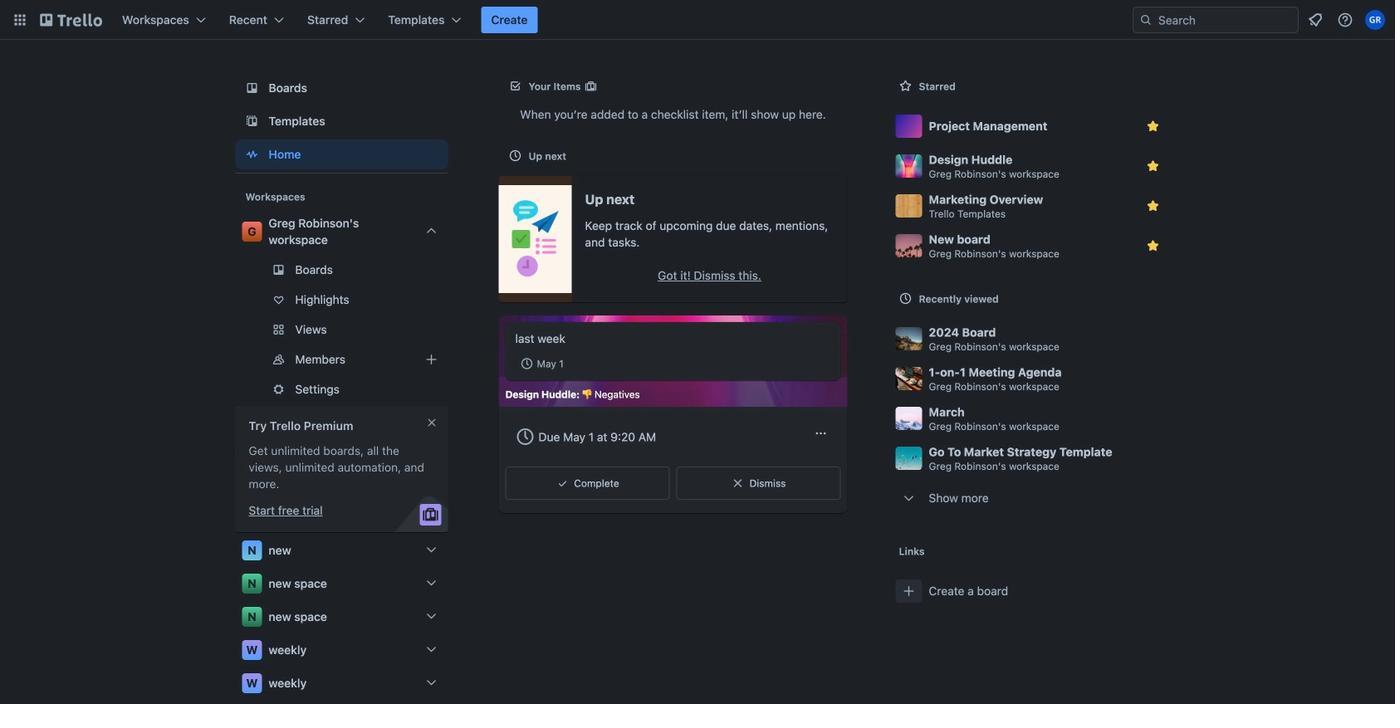 Task type: locate. For each thing, give the bounding box(es) containing it.
greg robinson (gregrobinson96) image
[[1366, 10, 1386, 30]]

0 notifications image
[[1306, 10, 1326, 30]]

home image
[[242, 145, 262, 165]]

click to unstar new board. it will be removed from your starred list. image
[[1145, 238, 1162, 254]]



Task type: vqa. For each thing, say whether or not it's contained in the screenshot.
board "image"
yes



Task type: describe. For each thing, give the bounding box(es) containing it.
board image
[[242, 78, 262, 98]]

Search field
[[1153, 8, 1299, 32]]

primary element
[[0, 0, 1396, 40]]

click to unstar design huddle. it will be removed from your starred list. image
[[1145, 158, 1162, 174]]

click to unstar project management. it will be removed from your starred list. image
[[1145, 118, 1162, 135]]

template board image
[[242, 111, 262, 131]]

back to home image
[[40, 7, 102, 33]]

open information menu image
[[1338, 12, 1354, 28]]

add image
[[422, 350, 442, 370]]

click to unstar marketing overview. it will be removed from your starred list. image
[[1145, 198, 1162, 214]]

search image
[[1140, 13, 1153, 27]]



